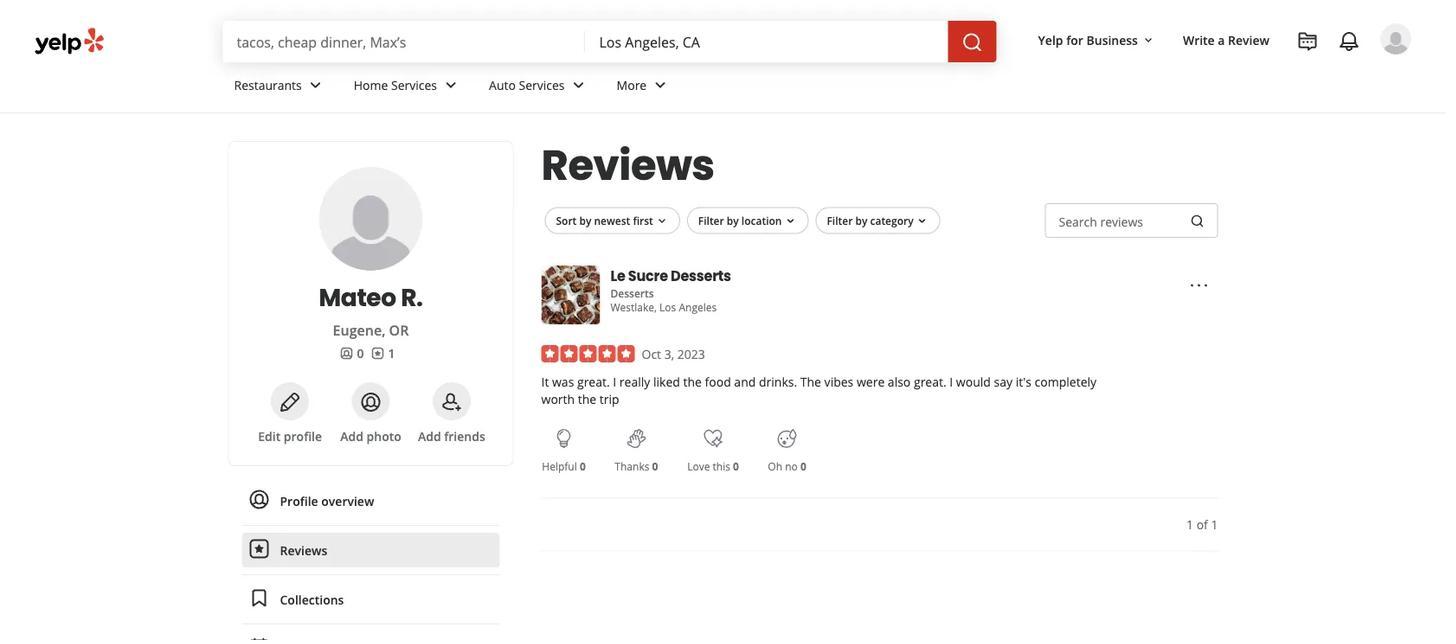 Task type: vqa. For each thing, say whether or not it's contained in the screenshot.
top That
no



Task type: describe. For each thing, give the bounding box(es) containing it.
none field near
[[599, 32, 934, 51]]

projects image
[[1297, 31, 1318, 52]]

filter for filter by category
[[827, 213, 853, 227]]

add friends image
[[441, 392, 462, 413]]

home services
[[354, 77, 437, 93]]

thanks
[[615, 460, 650, 474]]

mateo r. link
[[250, 280, 492, 315]]

16 chevron down v2 image for location
[[784, 214, 798, 228]]

none field find
[[237, 32, 572, 51]]

sort
[[556, 213, 577, 227]]

collections
[[280, 592, 344, 608]]

helpful 0
[[542, 460, 586, 474]]

the
[[800, 373, 821, 390]]

1 of 1
[[1187, 517, 1218, 533]]

0 vertical spatial reviews
[[541, 136, 715, 194]]

would
[[956, 373, 991, 390]]

2 great. from the left
[[914, 373, 947, 390]]

review
[[1228, 32, 1270, 48]]

sucre
[[628, 266, 668, 286]]

worth
[[541, 391, 575, 407]]

24 event v2 image
[[249, 637, 270, 641]]

mateo
[[319, 280, 396, 315]]

reviews inside menu item
[[280, 542, 327, 559]]

5 star rating image
[[541, 345, 635, 363]]

westlake,
[[611, 300, 657, 315]]

and
[[734, 373, 756, 390]]

24 chevron down v2 image for more
[[650, 75, 671, 96]]

was
[[552, 373, 574, 390]]

edit profile image
[[280, 392, 300, 413]]

home
[[354, 77, 388, 93]]

location
[[742, 213, 782, 227]]

edit profile
[[258, 428, 322, 444]]

24 chevron down v2 image for auto services
[[568, 75, 589, 96]]

friends element
[[340, 344, 364, 362]]

write
[[1183, 32, 1215, 48]]

collections menu item
[[242, 583, 500, 625]]

filter by location
[[698, 213, 782, 227]]

this
[[713, 460, 730, 474]]

  text field inside le sucre desserts "region"
[[1045, 203, 1218, 238]]

2 horizontal spatial 1
[[1211, 517, 1218, 533]]

restaurants link
[[220, 62, 340, 113]]

liked
[[653, 373, 680, 390]]

restaurants
[[234, 77, 302, 93]]

search image
[[962, 32, 983, 53]]

add photo
[[340, 428, 401, 444]]

reviews
[[1101, 213, 1143, 230]]

16 friends v2 image
[[340, 346, 354, 360]]

angeles
[[679, 300, 717, 315]]

oct 3, 2023
[[642, 346, 705, 362]]

also
[[888, 373, 911, 390]]

24 collections v2 image
[[249, 588, 270, 609]]

yelp for business button
[[1031, 24, 1162, 55]]

r.
[[401, 280, 423, 315]]

24 chevron down v2 image for restaurants
[[305, 75, 326, 96]]

add photo image
[[361, 392, 381, 413]]

0 right no
[[801, 460, 806, 474]]

0 horizontal spatial desserts
[[611, 287, 654, 301]]

1 for 1
[[388, 345, 395, 361]]

profile overview menu item
[[242, 484, 500, 526]]

trip
[[600, 391, 619, 407]]

16 review v2 image
[[371, 346, 385, 360]]

collections link
[[242, 583, 500, 617]]

filters group
[[541, 207, 944, 234]]

filter by category button
[[816, 207, 941, 234]]

thanks 0
[[615, 460, 658, 474]]

24 review v2 image
[[249, 539, 270, 560]]

more link
[[603, 62, 685, 113]]

overview
[[321, 493, 374, 509]]

0 right thanks
[[652, 460, 658, 474]]

by for newest
[[579, 213, 591, 227]]

3,
[[664, 346, 674, 362]]

it's
[[1016, 373, 1032, 390]]

friends
[[444, 428, 485, 444]]

(0 reactions) element for oh no 0
[[801, 460, 806, 474]]

oh no 0
[[768, 460, 806, 474]]

le sucre desserts region
[[534, 190, 1225, 477]]

really
[[620, 373, 650, 390]]

1 for 1 of 1
[[1187, 517, 1194, 533]]

(0 reactions) element for love this 0
[[733, 460, 739, 474]]

reviews element
[[371, 344, 395, 362]]

business
[[1087, 32, 1138, 48]]

by for location
[[727, 213, 739, 227]]

services for auto services
[[519, 77, 565, 93]]

love this 0
[[687, 460, 739, 474]]

0 right this
[[733, 460, 739, 474]]

user actions element
[[1024, 22, 1436, 128]]

it was great. i really liked the food and drinks. the vibes were also great. i would say it's completely worth the trip
[[541, 373, 1097, 407]]



Task type: locate. For each thing, give the bounding box(es) containing it.
filter left the category
[[827, 213, 853, 227]]

filter by category
[[827, 213, 914, 227]]

0 horizontal spatial 1
[[388, 345, 395, 361]]

filter by location button
[[687, 207, 809, 234]]

(0 reactions) element right this
[[733, 460, 739, 474]]

profile overview link
[[242, 484, 500, 518]]

auto
[[489, 77, 516, 93]]

24 chevron down v2 image
[[305, 75, 326, 96], [568, 75, 589, 96], [650, 75, 671, 96]]

reviews up first
[[541, 136, 715, 194]]

0 horizontal spatial 16 chevron down v2 image
[[784, 214, 798, 228]]

food
[[705, 373, 731, 390]]

services right auto
[[519, 77, 565, 93]]

3 by from the left
[[856, 213, 868, 227]]

desserts
[[671, 266, 731, 286], [611, 287, 654, 301]]

0
[[357, 345, 364, 361], [580, 460, 586, 474], [652, 460, 658, 474], [733, 460, 739, 474], [801, 460, 806, 474]]

profile
[[280, 493, 318, 509]]

2 horizontal spatial 24 chevron down v2 image
[[650, 75, 671, 96]]

3 (0 reactions) element from the left
[[733, 460, 739, 474]]

Find text field
[[237, 32, 572, 51]]

none field up business categories element
[[599, 32, 934, 51]]

16 chevron down v2 image
[[655, 214, 669, 228]]

0 horizontal spatial great.
[[577, 373, 610, 390]]

business categories element
[[220, 62, 1412, 113]]

1 horizontal spatial add
[[418, 428, 441, 444]]

oct
[[642, 346, 661, 362]]

24 chevron down v2 image right restaurants
[[305, 75, 326, 96]]

1 left of in the bottom right of the page
[[1187, 517, 1194, 533]]

vibes
[[825, 373, 854, 390]]

1 horizontal spatial services
[[519, 77, 565, 93]]

16 chevron down v2 image for business
[[1142, 33, 1155, 47]]

16 chevron down v2 image
[[1142, 33, 1155, 47], [784, 214, 798, 228]]

filter for filter by location
[[698, 213, 724, 227]]

1
[[388, 345, 395, 361], [1187, 517, 1194, 533], [1211, 517, 1218, 533]]

more
[[617, 77, 647, 93]]

(0 reactions) element right helpful
[[580, 460, 586, 474]]

menu
[[242, 484, 500, 641]]

the
[[683, 373, 702, 390], [578, 391, 596, 407]]

2 services from the left
[[519, 77, 565, 93]]

0 horizontal spatial services
[[391, 77, 437, 93]]

0 right 16 friends v2 image
[[357, 345, 364, 361]]

add for add photo
[[340, 428, 363, 444]]

0 horizontal spatial none field
[[237, 32, 572, 51]]

oh
[[768, 460, 783, 474]]

completely
[[1035, 373, 1097, 390]]

of
[[1197, 517, 1208, 533]]

16 chevron down v2 image right location
[[784, 214, 798, 228]]

1 vertical spatial 16 chevron down v2 image
[[784, 214, 798, 228]]

  text field
[[1045, 203, 1218, 238]]

by right sort
[[579, 213, 591, 227]]

reviews right 24 review v2 image
[[280, 542, 327, 559]]

1 (0 reactions) element from the left
[[580, 460, 586, 474]]

by left the category
[[856, 213, 868, 227]]

2 i from the left
[[950, 373, 953, 390]]

24 profile v2 image
[[249, 489, 270, 510]]

auto services link
[[475, 62, 603, 113]]

(0 reactions) element for thanks 0
[[652, 460, 658, 474]]

1 vertical spatial reviews
[[280, 542, 327, 559]]

1 horizontal spatial i
[[950, 373, 953, 390]]

reviews link
[[242, 533, 500, 568]]

say
[[994, 373, 1013, 390]]

2 add from the left
[[418, 428, 441, 444]]

1 none field from the left
[[237, 32, 572, 51]]

edit
[[258, 428, 281, 444]]

0 horizontal spatial 24 chevron down v2 image
[[305, 75, 326, 96]]

16 chevron down v2 image right business
[[1142, 33, 1155, 47]]

1 by from the left
[[579, 213, 591, 227]]

category
[[870, 213, 914, 227]]

1 right 16 review v2 image
[[388, 345, 395, 361]]

4 (0 reactions) element from the left
[[801, 460, 806, 474]]

love
[[687, 460, 710, 474]]

0 horizontal spatial add
[[340, 428, 363, 444]]

2 horizontal spatial by
[[856, 213, 868, 227]]

(0 reactions) element
[[580, 460, 586, 474], [652, 460, 658, 474], [733, 460, 739, 474], [801, 460, 806, 474]]

2 (0 reactions) element from the left
[[652, 460, 658, 474]]

yelp
[[1038, 32, 1063, 48]]

1 horizontal spatial none field
[[599, 32, 934, 51]]

services
[[391, 77, 437, 93], [519, 77, 565, 93]]

by inside dropdown button
[[579, 213, 591, 227]]

photo
[[367, 428, 401, 444]]

desserts up angeles
[[671, 266, 731, 286]]

reviews menu item
[[242, 533, 500, 576]]

0 right helpful
[[580, 460, 586, 474]]

notifications image
[[1339, 31, 1360, 52]]

i
[[613, 373, 616, 390], [950, 373, 953, 390]]

write a review
[[1183, 32, 1270, 48]]

it
[[541, 373, 549, 390]]

filter right 16 chevron down v2 icon in the left of the page
[[698, 213, 724, 227]]

1 vertical spatial the
[[578, 391, 596, 407]]

None search field
[[223, 21, 1000, 62]]

1 24 chevron down v2 image from the left
[[305, 75, 326, 96]]

mateo r. eugene, or
[[319, 280, 423, 340]]

search image
[[1191, 214, 1204, 228]]

write a review link
[[1176, 24, 1277, 55]]

great. right "also"
[[914, 373, 947, 390]]

(0 reactions) element for helpful 0
[[580, 460, 586, 474]]

0 horizontal spatial i
[[613, 373, 616, 390]]

a
[[1218, 32, 1225, 48]]

1 filter from the left
[[698, 213, 724, 227]]

0 horizontal spatial the
[[578, 391, 596, 407]]

1 great. from the left
[[577, 373, 610, 390]]

mateo r. image
[[1381, 23, 1412, 55]]

yelp for business
[[1038, 32, 1138, 48]]

or
[[389, 321, 409, 340]]

add left photo on the left bottom of the page
[[340, 428, 363, 444]]

add left friends
[[418, 428, 441, 444]]

2023
[[677, 346, 705, 362]]

0 vertical spatial 16 chevron down v2 image
[[1142, 33, 1155, 47]]

for
[[1067, 32, 1084, 48]]

1 add from the left
[[340, 428, 363, 444]]

1 horizontal spatial 24 chevron down v2 image
[[568, 75, 589, 96]]

Near text field
[[599, 32, 934, 51]]

24 chevron down v2 image inside 'auto services' link
[[568, 75, 589, 96]]

0 vertical spatial desserts
[[671, 266, 731, 286]]

le sucre desserts link
[[611, 266, 731, 287]]

desserts link
[[611, 287, 654, 301]]

le sucre desserts desserts westlake, los angeles
[[611, 266, 731, 315]]

(0 reactions) element right no
[[801, 460, 806, 474]]

newest
[[594, 213, 630, 227]]

add friends
[[418, 428, 485, 444]]

helpful
[[542, 460, 577, 474]]

24 chevron down v2 image right more
[[650, 75, 671, 96]]

0 horizontal spatial filter
[[698, 213, 724, 227]]

1 horizontal spatial desserts
[[671, 266, 731, 286]]

sort by newest first
[[556, 213, 653, 227]]

by left location
[[727, 213, 739, 227]]

24 chevron down v2 image right auto services
[[568, 75, 589, 96]]

services for home services
[[391, 77, 437, 93]]

auto services
[[489, 77, 565, 93]]

none field up 'home services'
[[237, 32, 572, 51]]

great. up trip
[[577, 373, 610, 390]]

1 horizontal spatial 16 chevron down v2 image
[[1142, 33, 1155, 47]]

1 horizontal spatial by
[[727, 213, 739, 227]]

24 chevron down v2 image inside more link
[[650, 75, 671, 96]]

1 right of in the bottom right of the page
[[1211, 517, 1218, 533]]

24 chevron down v2 image
[[441, 75, 461, 96]]

0 horizontal spatial reviews
[[280, 542, 327, 559]]

1 horizontal spatial filter
[[827, 213, 853, 227]]

1 vertical spatial desserts
[[611, 287, 654, 301]]

1 inside reviews element
[[388, 345, 395, 361]]

1 services from the left
[[391, 77, 437, 93]]

by
[[579, 213, 591, 227], [727, 213, 739, 227], [856, 213, 868, 227]]

eugene,
[[333, 321, 386, 340]]

home services link
[[340, 62, 475, 113]]

were
[[857, 373, 885, 390]]

None field
[[237, 32, 572, 51], [599, 32, 934, 51]]

services left 24 chevron down v2 image at the left of page
[[391, 77, 437, 93]]

reviews
[[541, 136, 715, 194], [280, 542, 327, 559]]

the left the food
[[683, 373, 702, 390]]

1 horizontal spatial great.
[[914, 373, 947, 390]]

0 inside friends element
[[357, 345, 364, 361]]

(0 reactions) element right thanks
[[652, 460, 658, 474]]

1 horizontal spatial reviews
[[541, 136, 715, 194]]

desserts down the le
[[611, 287, 654, 301]]

16 chevron down v2 image inside filter by location popup button
[[784, 214, 798, 228]]

search reviews
[[1059, 213, 1143, 230]]

drinks.
[[759, 373, 797, 390]]

1 horizontal spatial the
[[683, 373, 702, 390]]

no
[[785, 460, 798, 474]]

menu containing profile overview
[[242, 484, 500, 641]]

add
[[340, 428, 363, 444], [418, 428, 441, 444]]

1 i from the left
[[613, 373, 616, 390]]

first
[[633, 213, 653, 227]]

add for add friends
[[418, 428, 441, 444]]

sort by newest first button
[[545, 207, 680, 234]]

2 by from the left
[[727, 213, 739, 227]]

24 chevron down v2 image inside 'restaurants' link
[[305, 75, 326, 96]]

the left trip
[[578, 391, 596, 407]]

great.
[[577, 373, 610, 390], [914, 373, 947, 390]]

by for category
[[856, 213, 868, 227]]

2 24 chevron down v2 image from the left
[[568, 75, 589, 96]]

search
[[1059, 213, 1097, 230]]

3 24 chevron down v2 image from the left
[[650, 75, 671, 96]]

2 none field from the left
[[599, 32, 934, 51]]

0 horizontal spatial by
[[579, 213, 591, 227]]

los
[[660, 300, 676, 315]]

i left would
[[950, 373, 953, 390]]

le
[[611, 266, 625, 286]]

2 filter from the left
[[827, 213, 853, 227]]

profile overview
[[280, 493, 374, 509]]

i up trip
[[613, 373, 616, 390]]

16 chevron down v2 image inside yelp for business button
[[1142, 33, 1155, 47]]

profile
[[284, 428, 322, 444]]

0 vertical spatial the
[[683, 373, 702, 390]]

1 horizontal spatial 1
[[1187, 517, 1194, 533]]



